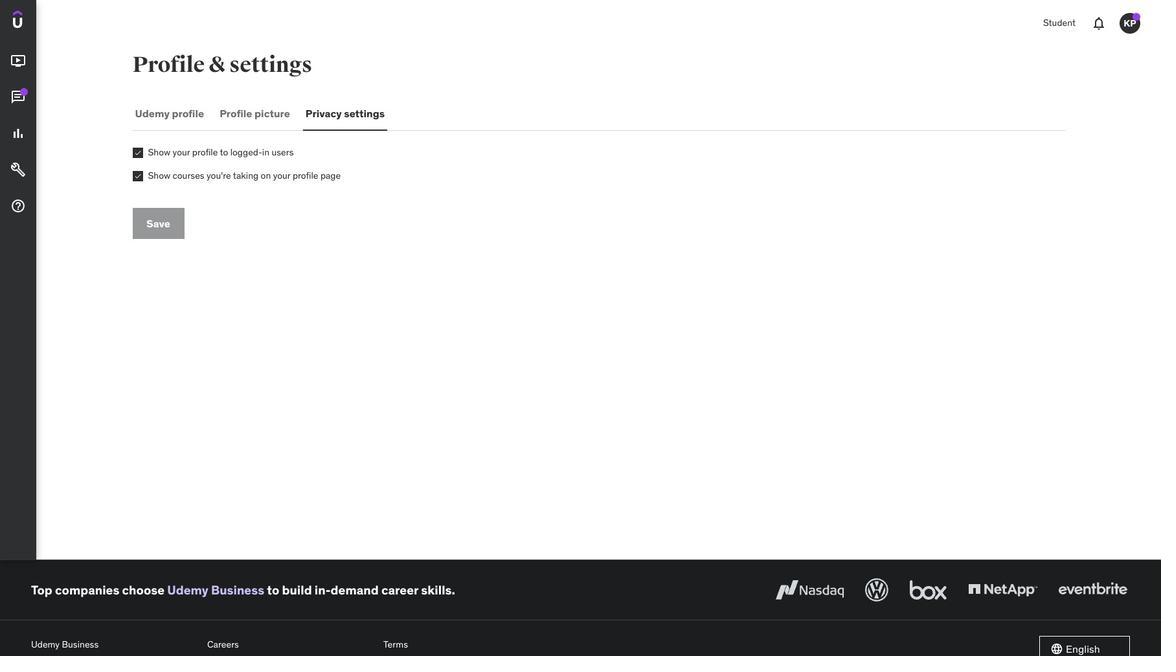 Task type: vqa. For each thing, say whether or not it's contained in the screenshot.
'-'
no



Task type: locate. For each thing, give the bounding box(es) containing it.
show right xsmall icon
[[148, 146, 171, 158]]

show your profile to logged-in users
[[148, 146, 294, 158]]

student link
[[1036, 8, 1084, 39]]

udemy up xsmall icon
[[135, 107, 170, 120]]

business
[[211, 582, 264, 598], [62, 639, 99, 650]]

1 vertical spatial settings
[[344, 107, 385, 120]]

users
[[272, 146, 294, 158]]

your right the on
[[273, 169, 291, 181]]

profile up show your profile to logged-in users
[[172, 107, 204, 120]]

udemy right choose
[[167, 582, 208, 598]]

nasdaq image
[[773, 576, 847, 604]]

page
[[321, 169, 341, 181]]

english
[[1066, 643, 1101, 655]]

demand
[[331, 582, 379, 598]]

profile
[[172, 107, 204, 120], [192, 146, 218, 158], [293, 169, 318, 181]]

business up careers
[[211, 582, 264, 598]]

0 vertical spatial udemy business link
[[167, 582, 264, 598]]

to left build
[[267, 582, 279, 598]]

terms link
[[384, 636, 549, 654]]

udemy profile
[[135, 107, 204, 120]]

1 vertical spatial your
[[273, 169, 291, 181]]

your up courses
[[173, 146, 190, 158]]

kp
[[1124, 17, 1137, 29]]

careers
[[207, 639, 239, 650]]

medium image
[[10, 53, 26, 69], [10, 90, 26, 105], [10, 126, 26, 141], [10, 162, 26, 178], [10, 198, 26, 214]]

settings inside privacy settings button
[[344, 107, 385, 120]]

companies
[[55, 582, 119, 598]]

2 show from the top
[[148, 169, 171, 181]]

english button
[[1040, 636, 1130, 656]]

terms
[[384, 639, 408, 650]]

profile inside button
[[220, 107, 252, 120]]

on
[[261, 169, 271, 181]]

&
[[209, 51, 225, 78]]

1 vertical spatial business
[[62, 639, 99, 650]]

0 vertical spatial business
[[211, 582, 264, 598]]

profile left picture
[[220, 107, 252, 120]]

your
[[173, 146, 190, 158], [273, 169, 291, 181]]

settings up picture
[[229, 51, 312, 78]]

udemy down the top
[[31, 639, 60, 650]]

show for show your profile to logged-in users
[[148, 146, 171, 158]]

udemy
[[135, 107, 170, 120], [167, 582, 208, 598], [31, 639, 60, 650]]

in
[[262, 146, 270, 158]]

choose
[[122, 582, 165, 598]]

1 show from the top
[[148, 146, 171, 158]]

save button
[[132, 208, 184, 239]]

profile
[[132, 51, 205, 78], [220, 107, 252, 120]]

1 vertical spatial profile
[[220, 107, 252, 120]]

eventbrite image
[[1056, 576, 1130, 604]]

0 horizontal spatial business
[[62, 639, 99, 650]]

settings right privacy
[[344, 107, 385, 120]]

udemy profile button
[[132, 98, 207, 130]]

0 horizontal spatial settings
[[229, 51, 312, 78]]

settings
[[229, 51, 312, 78], [344, 107, 385, 120]]

0 vertical spatial profile
[[132, 51, 205, 78]]

show right xsmall image
[[148, 169, 171, 181]]

0 vertical spatial udemy
[[135, 107, 170, 120]]

to left the logged-
[[220, 146, 228, 158]]

business down companies
[[62, 639, 99, 650]]

to
[[220, 146, 228, 158], [267, 582, 279, 598]]

you're
[[207, 169, 231, 181]]

1 vertical spatial show
[[148, 169, 171, 181]]

1 horizontal spatial settings
[[344, 107, 385, 120]]

2 medium image from the top
[[10, 90, 26, 105]]

2 vertical spatial profile
[[293, 169, 318, 181]]

0 horizontal spatial profile
[[132, 51, 205, 78]]

0 vertical spatial to
[[220, 146, 228, 158]]

udemy inside udemy profile button
[[135, 107, 170, 120]]

build
[[282, 582, 312, 598]]

2 vertical spatial udemy
[[31, 639, 60, 650]]

3 medium image from the top
[[10, 126, 26, 141]]

0 vertical spatial show
[[148, 146, 171, 158]]

profile left page
[[293, 169, 318, 181]]

udemy business link up careers
[[167, 582, 264, 598]]

kp link
[[1115, 8, 1146, 39]]

show courses you're taking on your profile page
[[148, 169, 341, 181]]

udemy business link down companies
[[31, 636, 197, 654]]

show
[[148, 146, 171, 158], [148, 169, 171, 181]]

0 vertical spatial profile
[[172, 107, 204, 120]]

0 vertical spatial your
[[173, 146, 190, 158]]

profile up the 'you're'
[[192, 146, 218, 158]]

udemy business link
[[167, 582, 264, 598], [31, 636, 197, 654]]

career
[[382, 582, 419, 598]]

1 vertical spatial to
[[267, 582, 279, 598]]

profile left &
[[132, 51, 205, 78]]

1 horizontal spatial profile
[[220, 107, 252, 120]]



Task type: describe. For each thing, give the bounding box(es) containing it.
0 vertical spatial settings
[[229, 51, 312, 78]]

taking
[[233, 169, 259, 181]]

top companies choose udemy business to build in-demand career skills.
[[31, 582, 455, 598]]

volkswagen image
[[863, 576, 891, 604]]

privacy
[[306, 107, 342, 120]]

box image
[[907, 576, 950, 604]]

top
[[31, 582, 52, 598]]

courses
[[173, 169, 205, 181]]

picture
[[255, 107, 290, 120]]

udemy image
[[13, 10, 72, 33]]

1 medium image from the top
[[10, 53, 26, 69]]

4 medium image from the top
[[10, 162, 26, 178]]

1 vertical spatial profile
[[192, 146, 218, 158]]

profile inside button
[[172, 107, 204, 120]]

netapp image
[[966, 576, 1040, 604]]

profile for profile picture
[[220, 107, 252, 120]]

udemy business
[[31, 639, 99, 650]]

5 medium image from the top
[[10, 198, 26, 214]]

udemy for udemy business
[[31, 639, 60, 650]]

logged-
[[230, 146, 262, 158]]

you have alerts image
[[1133, 13, 1141, 21]]

privacy settings button
[[303, 98, 387, 130]]

1 horizontal spatial your
[[273, 169, 291, 181]]

small image
[[1051, 643, 1064, 656]]

student
[[1044, 17, 1076, 29]]

0 horizontal spatial your
[[173, 146, 190, 158]]

notifications image
[[1092, 16, 1107, 31]]

xsmall image
[[132, 171, 143, 181]]

profile picture button
[[217, 98, 293, 130]]

show for show courses you're taking on your profile page
[[148, 169, 171, 181]]

udemy for udemy profile
[[135, 107, 170, 120]]

1 horizontal spatial to
[[267, 582, 279, 598]]

profile & settings
[[132, 51, 312, 78]]

careers link
[[207, 636, 373, 654]]

privacy settings
[[306, 107, 385, 120]]

1 horizontal spatial business
[[211, 582, 264, 598]]

xsmall image
[[132, 148, 143, 158]]

in-
[[315, 582, 331, 598]]

skills.
[[421, 582, 455, 598]]

save
[[146, 217, 170, 230]]

1 vertical spatial udemy
[[167, 582, 208, 598]]

0 horizontal spatial to
[[220, 146, 228, 158]]

profile for profile & settings
[[132, 51, 205, 78]]

profile picture
[[220, 107, 290, 120]]

1 vertical spatial udemy business link
[[31, 636, 197, 654]]



